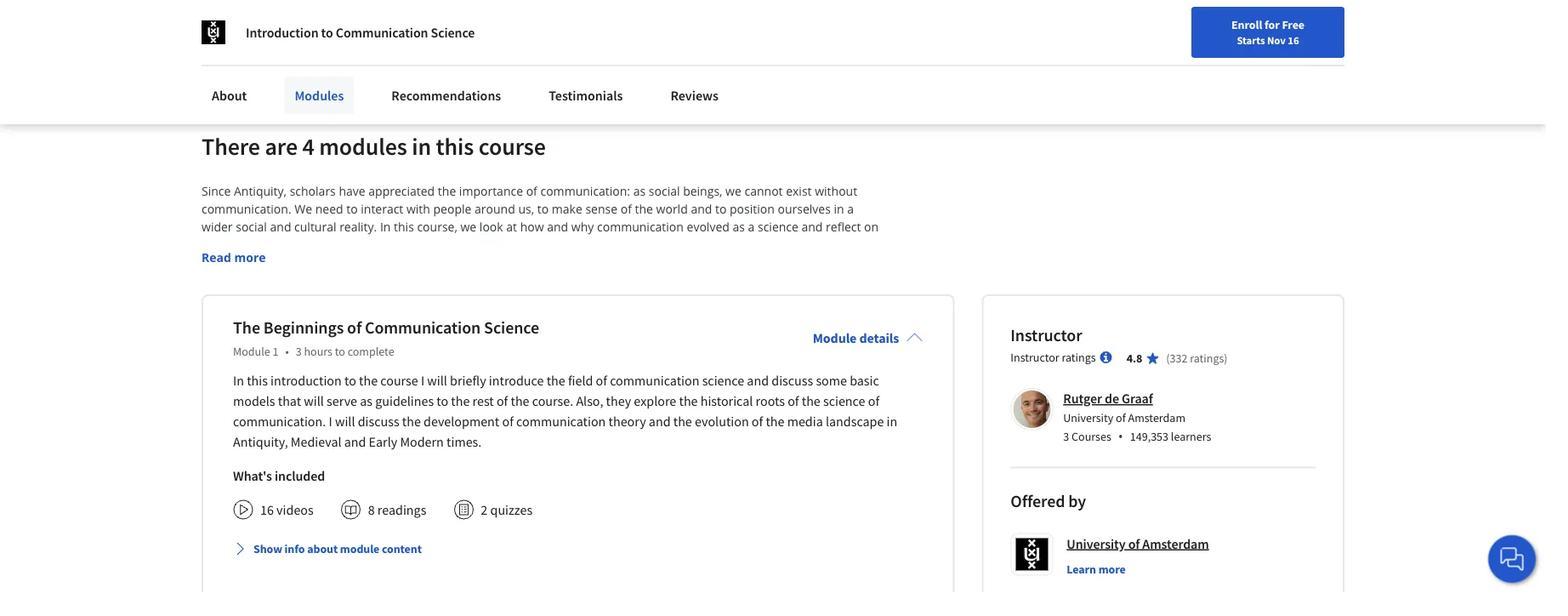 Task type: describe. For each thing, give the bounding box(es) containing it.
all
[[673, 255, 685, 271]]

our
[[498, 255, 518, 271]]

ourselves
[[778, 201, 831, 217]]

rutger de  graaf image
[[1014, 391, 1051, 428]]

and left early
[[344, 433, 366, 450]]

8
[[368, 501, 375, 518]]

0 horizontal spatial will
[[304, 392, 324, 409]]

read
[[202, 249, 231, 266]]

some
[[816, 372, 847, 389]]

in inside since antiquity, scholars have appreciated the importance of communication: as social beings, we cannot exist without communication. we need to interact with people around us, to make sense of the world and to position ourselves in a wider social and cultural reality. in this course, we look at how and why communication evolved as a science and reflect on today's dominant paradigms. the course also extends beyond the boundaries of communication science itself, exploring dimensions of history, sociology and psychology. join our class, together with people all over the world.
[[380, 219, 391, 235]]

appreciated
[[369, 183, 435, 199]]

4.8
[[1127, 351, 1143, 366]]

are
[[265, 132, 298, 161]]

boundaries
[[569, 237, 633, 253]]

over
[[688, 255, 713, 271]]

• inside the beginnings of communication science module 1 • 3 hours to complete
[[285, 344, 289, 359]]

1 horizontal spatial as
[[634, 183, 646, 199]]

1 vertical spatial discuss
[[358, 413, 400, 430]]

exist
[[786, 183, 812, 199]]

and down the ourselves
[[802, 219, 823, 235]]

2 vertical spatial social
[[236, 219, 267, 235]]

antiquity, inside since antiquity, scholars have appreciated the importance of communication: as social beings, we cannot exist without communication. we need to interact with people around us, to make sense of the world and to position ourselves in a wider social and cultural reality. in this course, we look at how and why communication evolved as a science and reflect on today's dominant paradigms. the course also extends beyond the boundaries of communication science itself, exploring dimensions of history, sociology and psychology. join our class, together with people all over the world.
[[234, 183, 287, 199]]

extends
[[456, 237, 500, 253]]

look
[[480, 219, 503, 235]]

importance
[[459, 183, 523, 199]]

to right "us,"
[[537, 201, 549, 217]]

rest
[[473, 392, 494, 409]]

1 vertical spatial a
[[748, 219, 755, 235]]

rutger de  graaf university of amsterdam 3 courses • 149,353 learners
[[1064, 390, 1212, 445]]

quizzes
[[491, 501, 533, 518]]

the up development
[[451, 392, 470, 409]]

around
[[475, 201, 515, 217]]

0 horizontal spatial with
[[407, 201, 430, 217]]

149,353
[[1131, 429, 1169, 444]]

cultural
[[294, 219, 336, 235]]

0 vertical spatial discuss
[[772, 372, 814, 389]]

reviews
[[671, 87, 719, 104]]

the right over
[[716, 255, 734, 271]]

1 vertical spatial with
[[604, 255, 628, 271]]

to down have
[[346, 201, 358, 217]]

introduction
[[246, 24, 319, 41]]

media inside in this introduction to the course i will briefly introduce the field of communication science and discuss some basic models that will serve as guidelines to the rest of the course. also, they explore the historical roots of the science of communication. i will discuss the development of communication theory and the evolution of the media landscape in antiquity, medieval and early modern times.
[[788, 413, 823, 430]]

learn more button
[[1067, 561, 1126, 578]]

more for read more
[[234, 249, 266, 266]]

in up appreciated
[[412, 132, 431, 161]]

332
[[1170, 351, 1188, 366]]

modern
[[400, 433, 444, 450]]

instructor ratings
[[1011, 350, 1096, 365]]

to up evolved
[[716, 201, 727, 217]]

they
[[606, 392, 631, 409]]

briefly
[[450, 372, 486, 389]]

theory
[[609, 413, 646, 430]]

3 inside the beginnings of communication science module 1 • 3 hours to complete
[[296, 344, 302, 359]]

1
[[273, 344, 279, 359]]

and down beings,
[[691, 201, 712, 217]]

the left world
[[635, 201, 653, 217]]

16 inside enroll for free starts nov 16
[[1288, 33, 1300, 47]]

paradigms.
[[301, 237, 363, 253]]

also
[[430, 237, 453, 253]]

times.
[[447, 433, 482, 450]]

info
[[285, 541, 305, 557]]

1 horizontal spatial ratings
[[1190, 351, 1225, 366]]

communication up explore
[[610, 372, 700, 389]]

modules link
[[285, 77, 354, 114]]

class,
[[521, 255, 551, 271]]

1 horizontal spatial social
[[294, 26, 327, 43]]

roots
[[756, 392, 785, 409]]

0 vertical spatial will
[[427, 372, 447, 389]]

communication. inside in this introduction to the course i will briefly introduce the field of communication science and discuss some basic models that will serve as guidelines to the rest of the course. also, they explore the historical roots of the science of communication. i will discuss the development of communication theory and the evolution of the media landscape in antiquity, medieval and early modern times.
[[233, 413, 326, 430]]

communication:
[[541, 183, 631, 199]]

testimonials
[[549, 87, 623, 104]]

and right sociology
[[382, 255, 403, 271]]

history,
[[283, 255, 325, 271]]

reflect
[[826, 219, 861, 235]]

4
[[302, 132, 315, 161]]

guidelines
[[375, 392, 434, 409]]

what's included
[[233, 467, 325, 484]]

chat with us image
[[1499, 545, 1526, 573]]

8 readings
[[368, 501, 427, 518]]

recommendations link
[[381, 77, 512, 114]]

hours
[[304, 344, 333, 359]]

0 vertical spatial media
[[330, 26, 366, 43]]

beyond
[[503, 237, 545, 253]]

also,
[[576, 392, 604, 409]]

this inside since antiquity, scholars have appreciated the importance of communication: as social beings, we cannot exist without communication. we need to interact with people around us, to make sense of the world and to position ourselves in a wider social and cultural reality. in this course, we look at how and why communication evolved as a science and reflect on today's dominant paradigms. the course also extends beyond the boundaries of communication science itself, exploring dimensions of history, sociology and psychology. join our class, together with people all over the world.
[[394, 219, 414, 235]]

the down "roots"
[[766, 413, 785, 430]]

communication down course.
[[516, 413, 606, 430]]

antiquity, inside in this introduction to the course i will briefly introduce the field of communication science and discuss some basic models that will serve as guidelines to the rest of the course. also, they explore the historical roots of the science of communication. i will discuss the development of communication theory and the evolution of the media landscape in antiquity, medieval and early modern times.
[[233, 433, 288, 450]]

to up serve
[[345, 372, 356, 389]]

sociology
[[328, 255, 379, 271]]

recommendations
[[392, 87, 501, 104]]

reality.
[[340, 219, 377, 235]]

english
[[1220, 19, 1262, 36]]

medieval
[[291, 433, 342, 450]]

2
[[481, 501, 488, 518]]

university of amsterdam image
[[202, 20, 225, 44]]

communication up over
[[650, 237, 737, 253]]

us,
[[518, 201, 534, 217]]

evolution
[[695, 413, 749, 430]]

scholars
[[290, 183, 336, 199]]

1 vertical spatial amsterdam
[[1143, 535, 1210, 552]]

the down explore
[[674, 413, 692, 430]]

1 vertical spatial university
[[1067, 535, 1126, 552]]

the beginnings of communication science module 1 • 3 hours to complete
[[233, 317, 539, 359]]

communication. inside since antiquity, scholars have appreciated the importance of communication: as social beings, we cannot exist without communication. we need to interact with people around us, to make sense of the world and to position ourselves in a wider social and cultural reality. in this course, we look at how and why communication evolved as a science and reflect on today's dominant paradigms. the course also extends beyond the boundaries of communication science itself, exploring dimensions of history, sociology and psychology. join our class, together with people all over the world.
[[202, 201, 291, 217]]

graaf
[[1122, 390, 1153, 407]]

1 vertical spatial 16
[[260, 501, 274, 518]]

rutger
[[1064, 390, 1103, 407]]

show info about module content button
[[226, 534, 429, 564]]

learn more
[[1067, 562, 1126, 577]]

science up itself,
[[758, 219, 799, 235]]

beings,
[[683, 183, 723, 199]]

content
[[382, 541, 422, 557]]

in inside in this introduction to the course i will briefly introduce the field of communication science and discuss some basic models that will serve as guidelines to the rest of the course. also, they explore the historical roots of the science of communication. i will discuss the development of communication theory and the evolution of the media landscape in antiquity, medieval and early modern times.
[[887, 413, 898, 430]]

in inside in this introduction to the course i will briefly introduce the field of communication science and discuss some basic models that will serve as guidelines to the rest of the course. also, they explore the historical roots of the science of communication. i will discuss the development of communication theory and the evolution of the media landscape in antiquity, medieval and early modern times.
[[233, 372, 244, 389]]

communication inside the beginnings of communication science module 1 • 3 hours to complete
[[365, 317, 481, 338]]

dimensions
[[202, 255, 266, 271]]

need
[[315, 201, 343, 217]]

have
[[339, 183, 366, 199]]

enroll for free starts nov 16
[[1232, 17, 1305, 47]]

0 horizontal spatial science
[[431, 24, 475, 41]]

the right explore
[[679, 392, 698, 409]]

world
[[656, 201, 688, 217]]

course inside since antiquity, scholars have appreciated the importance of communication: as social beings, we cannot exist without communication. we need to interact with people around us, to make sense of the world and to position ourselves in a wider social and cultural reality. in this course, we look at how and why communication evolved as a science and reflect on today's dominant paradigms. the course also extends beyond the boundaries of communication science itself, exploring dimensions of history, sociology and psychology. join our class, together with people all over the world.
[[390, 237, 427, 253]]



Task type: vqa. For each thing, say whether or not it's contained in the screenshot.
what do you want to learn? text field
no



Task type: locate. For each thing, give the bounding box(es) containing it.
there
[[202, 132, 260, 161]]

university up courses
[[1064, 410, 1114, 425]]

2 antiquity, from the top
[[233, 433, 288, 450]]

to up development
[[437, 392, 449, 409]]

in inside since antiquity, scholars have appreciated the importance of communication: as social beings, we cannot exist without communication. we need to interact with people around us, to make sense of the world and to position ourselves in a wider social and cultural reality. in this course, we look at how and why communication evolved as a science and reflect on today's dominant paradigms. the course also extends beyond the boundaries of communication science itself, exploring dimensions of history, sociology and psychology. join our class, together with people all over the world.
[[834, 201, 845, 217]]

the down some
[[802, 392, 821, 409]]

will left briefly
[[427, 372, 447, 389]]

1 vertical spatial as
[[733, 219, 745, 235]]

exploring
[[816, 237, 868, 253]]

course up guidelines
[[381, 372, 418, 389]]

introduction
[[271, 372, 342, 389]]

on inside since antiquity, scholars have appreciated the importance of communication: as social beings, we cannot exist without communication. we need to interact with people around us, to make sense of the world and to position ourselves in a wider social and cultural reality. in this course, we look at how and why communication evolved as a science and reflect on today's dominant paradigms. the course also extends beyond the boundaries of communication science itself, exploring dimensions of history, sociology and psychology. join our class, together with people all over the world.
[[864, 219, 879, 235]]

the up course.
[[547, 372, 566, 389]]

2 horizontal spatial social
[[649, 183, 680, 199]]

this inside in this introduction to the course i will briefly introduce the field of communication science and discuss some basic models that will serve as guidelines to the rest of the course. also, they explore the historical roots of the science of communication. i will discuss the development of communication theory and the evolution of the media landscape in antiquity, medieval and early modern times.
[[247, 372, 268, 389]]

0 horizontal spatial more
[[234, 249, 266, 266]]

people up course,
[[434, 201, 472, 217]]

1 horizontal spatial in
[[380, 219, 391, 235]]

0 horizontal spatial •
[[285, 344, 289, 359]]

1 vertical spatial i
[[329, 413, 332, 430]]

1 horizontal spatial the
[[366, 237, 387, 253]]

0 vertical spatial a
[[848, 201, 854, 217]]

i up guidelines
[[421, 372, 425, 389]]

0 vertical spatial communication.
[[202, 201, 291, 217]]

in down without
[[834, 201, 845, 217]]

i
[[421, 372, 425, 389], [329, 413, 332, 430]]

0 horizontal spatial 16
[[260, 501, 274, 518]]

the left beginnings
[[233, 317, 260, 338]]

dominant
[[244, 237, 298, 253]]

course.
[[532, 392, 574, 409]]

to right introduction at the top of page
[[321, 24, 333, 41]]

science up "introduce"
[[484, 317, 539, 338]]

2 vertical spatial this
[[247, 372, 268, 389]]

ratings
[[1062, 350, 1096, 365], [1190, 351, 1225, 366]]

the down guidelines
[[402, 413, 421, 430]]

learn
[[1067, 562, 1097, 577]]

with down boundaries
[[604, 255, 628, 271]]

communication.
[[202, 201, 291, 217], [233, 413, 326, 430]]

as down position
[[733, 219, 745, 235]]

media
[[330, 26, 366, 43], [788, 413, 823, 430]]

1 horizontal spatial media
[[788, 413, 823, 430]]

wider
[[202, 219, 233, 235]]

de
[[1105, 390, 1120, 407]]

and up "roots"
[[747, 372, 769, 389]]

this
[[436, 132, 474, 161], [394, 219, 414, 235], [247, 372, 268, 389]]

0 vertical spatial more
[[234, 249, 266, 266]]

1 vertical spatial science
[[484, 317, 539, 338]]

0 vertical spatial people
[[434, 201, 472, 217]]

0 horizontal spatial as
[[360, 392, 373, 409]]

sense
[[586, 201, 618, 217]]

course left also
[[390, 237, 427, 253]]

1 vertical spatial course
[[390, 237, 427, 253]]

read more button
[[202, 249, 266, 266]]

ratings up rutger
[[1062, 350, 1096, 365]]

models
[[233, 392, 275, 409]]

without
[[815, 183, 858, 199]]

university
[[1064, 410, 1114, 425], [1067, 535, 1126, 552]]

1 instructor from the top
[[1011, 325, 1083, 346]]

3
[[296, 344, 302, 359], [1064, 429, 1070, 444]]

show
[[254, 541, 282, 557]]

learners
[[1171, 429, 1212, 444]]

1 horizontal spatial module
[[813, 329, 857, 346]]

world.
[[737, 255, 772, 271]]

with down appreciated
[[407, 201, 430, 217]]

a down position
[[748, 219, 755, 235]]

1 vertical spatial 3
[[1064, 429, 1070, 444]]

0 vertical spatial social
[[294, 26, 327, 43]]

1 horizontal spatial i
[[421, 372, 425, 389]]

16
[[1288, 33, 1300, 47], [260, 501, 274, 518]]

as right communication:
[[634, 183, 646, 199]]

0 horizontal spatial i
[[329, 413, 332, 430]]

the up together
[[548, 237, 566, 253]]

the
[[438, 183, 456, 199], [635, 201, 653, 217], [548, 237, 566, 253], [716, 255, 734, 271], [359, 372, 378, 389], [547, 372, 566, 389], [451, 392, 470, 409], [511, 392, 530, 409], [679, 392, 698, 409], [802, 392, 821, 409], [402, 413, 421, 430], [674, 413, 692, 430], [766, 413, 785, 430]]

0 vertical spatial we
[[726, 183, 742, 199]]

0 vertical spatial 16
[[1288, 33, 1300, 47]]

ratings right 332
[[1190, 351, 1225, 366]]

science up recommendations
[[431, 24, 475, 41]]

on right "it"
[[277, 26, 292, 43]]

1 vertical spatial will
[[304, 392, 324, 409]]

introduce
[[489, 372, 544, 389]]

communication. up wider
[[202, 201, 291, 217]]

16 down free at the right top of page
[[1288, 33, 1300, 47]]

the down complete
[[359, 372, 378, 389]]

the inside since antiquity, scholars have appreciated the importance of communication: as social beings, we cannot exist without communication. we need to interact with people around us, to make sense of the world and to position ourselves in a wider social and cultural reality. in this course, we look at how and why communication evolved as a science and reflect on today's dominant paradigms. the course also extends beyond the boundaries of communication science itself, exploring dimensions of history, sociology and psychology. join our class, together with people all over the world.
[[366, 237, 387, 253]]

1 horizontal spatial people
[[631, 255, 669, 271]]

1 vertical spatial in
[[233, 372, 244, 389]]

0 vertical spatial as
[[634, 183, 646, 199]]

course inside in this introduction to the course i will briefly introduce the field of communication science and discuss some basic models that will serve as guidelines to the rest of the course. also, they explore the historical roots of the science of communication. i will discuss the development of communication theory and the evolution of the media landscape in antiquity, medieval and early modern times.
[[381, 372, 418, 389]]

2 horizontal spatial this
[[436, 132, 474, 161]]

0 horizontal spatial we
[[461, 219, 477, 235]]

psychology.
[[407, 255, 472, 271]]

0 horizontal spatial in
[[233, 372, 244, 389]]

share it on social media and in your performance review
[[231, 26, 549, 43]]

3 inside rutger de  graaf university of amsterdam 3 courses • 149,353 learners
[[1064, 429, 1070, 444]]

0 horizontal spatial 3
[[296, 344, 302, 359]]

1 vertical spatial antiquity,
[[233, 433, 288, 450]]

this down interact in the top of the page
[[394, 219, 414, 235]]

0 horizontal spatial media
[[330, 26, 366, 43]]

coursera career certificate image
[[1024, 0, 1307, 94]]

0 horizontal spatial social
[[236, 219, 267, 235]]

complete
[[348, 344, 394, 359]]

of
[[526, 183, 538, 199], [621, 201, 632, 217], [636, 237, 647, 253], [269, 255, 280, 271], [347, 317, 362, 338], [596, 372, 607, 389], [497, 392, 508, 409], [788, 392, 799, 409], [868, 392, 880, 409], [1116, 410, 1126, 425], [502, 413, 514, 430], [752, 413, 763, 430], [1129, 535, 1140, 552]]

0 vertical spatial with
[[407, 201, 430, 217]]

instructor for instructor ratings
[[1011, 350, 1060, 365]]

1 vertical spatial more
[[1099, 562, 1126, 577]]

instructor for instructor
[[1011, 325, 1083, 346]]

course up importance
[[479, 132, 546, 161]]

0 horizontal spatial people
[[434, 201, 472, 217]]

communication down world
[[597, 219, 684, 235]]

0 vertical spatial in
[[380, 219, 391, 235]]

• left 149,353
[[1119, 427, 1124, 445]]

enroll
[[1232, 17, 1263, 32]]

offered
[[1011, 490, 1066, 512]]

1 horizontal spatial science
[[484, 317, 539, 338]]

we
[[295, 201, 312, 217]]

as inside in this introduction to the course i will briefly introduce the field of communication science and discuss some basic models that will serve as guidelines to the rest of the course. also, they explore the historical roots of the science of communication. i will discuss the development of communication theory and the evolution of the media landscape in antiquity, medieval and early modern times.
[[360, 392, 373, 409]]

1 vertical spatial social
[[649, 183, 680, 199]]

science inside the beginnings of communication science module 1 • 3 hours to complete
[[484, 317, 539, 338]]

social up dominant
[[236, 219, 267, 235]]

1 horizontal spatial more
[[1099, 562, 1126, 577]]

1 vertical spatial the
[[233, 317, 260, 338]]

0 vertical spatial amsterdam
[[1129, 410, 1186, 425]]

to right the 'hours'
[[335, 344, 345, 359]]

0 horizontal spatial this
[[247, 372, 268, 389]]

)
[[1225, 351, 1228, 366]]

a
[[848, 201, 854, 217], [748, 219, 755, 235]]

english button
[[1190, 0, 1292, 55]]

0 horizontal spatial on
[[277, 26, 292, 43]]

the down "introduce"
[[511, 392, 530, 409]]

0 vertical spatial on
[[277, 26, 292, 43]]

1 vertical spatial we
[[461, 219, 477, 235]]

this up models at the bottom left of the page
[[247, 372, 268, 389]]

16 left "videos"
[[260, 501, 274, 518]]

0 horizontal spatial module
[[233, 344, 270, 359]]

more for learn more
[[1099, 562, 1126, 577]]

performance
[[435, 26, 508, 43]]

show notifications image
[[1317, 21, 1337, 42]]

1 horizontal spatial we
[[726, 183, 742, 199]]

0 vertical spatial science
[[431, 24, 475, 41]]

as right serve
[[360, 392, 373, 409]]

social
[[294, 26, 327, 43], [649, 183, 680, 199], [236, 219, 267, 235]]

1 vertical spatial instructor
[[1011, 350, 1060, 365]]

starts
[[1237, 33, 1266, 47]]

interact
[[361, 201, 404, 217]]

module up some
[[813, 329, 857, 346]]

share
[[231, 26, 263, 43]]

we up the extends
[[461, 219, 477, 235]]

2 vertical spatial will
[[335, 413, 355, 430]]

will down serve
[[335, 413, 355, 430]]

reviews link
[[661, 77, 729, 114]]

and down make
[[547, 219, 569, 235]]

a up reflect
[[848, 201, 854, 217]]

together
[[554, 255, 601, 271]]

0 vertical spatial university
[[1064, 410, 1114, 425]]

will down introduction
[[304, 392, 324, 409]]

3 left courses
[[1064, 429, 1070, 444]]

0 vertical spatial •
[[285, 344, 289, 359]]

module inside the beginnings of communication science module 1 • 3 hours to complete
[[233, 344, 270, 359]]

1 horizontal spatial this
[[394, 219, 414, 235]]

modules
[[319, 132, 407, 161]]

offered by
[[1011, 490, 1087, 512]]

included
[[275, 467, 325, 484]]

0 vertical spatial antiquity,
[[234, 183, 287, 199]]

0 horizontal spatial a
[[748, 219, 755, 235]]

how
[[520, 219, 544, 235]]

0 vertical spatial this
[[436, 132, 474, 161]]

the
[[366, 237, 387, 253], [233, 317, 260, 338]]

discuss
[[772, 372, 814, 389], [358, 413, 400, 430]]

videos
[[277, 501, 314, 518]]

antiquity, right the since
[[234, 183, 287, 199]]

and down explore
[[649, 413, 671, 430]]

i down serve
[[329, 413, 332, 430]]

2 vertical spatial course
[[381, 372, 418, 389]]

0 vertical spatial instructor
[[1011, 325, 1083, 346]]

people left all
[[631, 255, 669, 271]]

modules
[[295, 87, 344, 104]]

as
[[634, 183, 646, 199], [733, 219, 745, 235], [360, 392, 373, 409]]

media down some
[[788, 413, 823, 430]]

the down reality. on the left of page
[[366, 237, 387, 253]]

1 vertical spatial •
[[1119, 427, 1124, 445]]

science up historical
[[702, 372, 745, 389]]

show info about module content
[[254, 541, 422, 557]]

0 vertical spatial the
[[366, 237, 387, 253]]

make
[[552, 201, 583, 217]]

science up world.
[[740, 237, 781, 253]]

1 vertical spatial communication.
[[233, 413, 326, 430]]

introduction to communication science
[[246, 24, 475, 41]]

discuss up "roots"
[[772, 372, 814, 389]]

of inside rutger de  graaf university of amsterdam 3 courses • 149,353 learners
[[1116, 410, 1126, 425]]

in
[[380, 219, 391, 235], [233, 372, 244, 389]]

3 left the 'hours'
[[296, 344, 302, 359]]

today's
[[202, 237, 241, 253]]

0 vertical spatial 3
[[296, 344, 302, 359]]

media right introduction at the top of page
[[330, 26, 366, 43]]

0 vertical spatial course
[[479, 132, 546, 161]]

science
[[431, 24, 475, 41], [484, 317, 539, 338]]

1 horizontal spatial a
[[848, 201, 854, 217]]

1 horizontal spatial 16
[[1288, 33, 1300, 47]]

science up landscape
[[824, 392, 866, 409]]

landscape
[[826, 413, 884, 430]]

evolved
[[687, 219, 730, 235]]

of inside the beginnings of communication science module 1 • 3 hours to complete
[[347, 317, 362, 338]]

and up dominant
[[270, 219, 291, 235]]

course,
[[417, 219, 458, 235]]

instructor up "instructor ratings"
[[1011, 325, 1083, 346]]

in left your
[[393, 26, 404, 43]]

module
[[340, 541, 380, 557]]

0 horizontal spatial the
[[233, 317, 260, 338]]

1 vertical spatial people
[[631, 255, 669, 271]]

• right 1
[[285, 344, 289, 359]]

2 horizontal spatial as
[[733, 219, 745, 235]]

None search field
[[243, 11, 651, 45]]

to inside the beginnings of communication science module 1 • 3 hours to complete
[[335, 344, 345, 359]]

(
[[1167, 351, 1170, 366]]

0 horizontal spatial ratings
[[1062, 350, 1096, 365]]

in up models at the bottom left of the page
[[233, 372, 244, 389]]

readings
[[378, 501, 427, 518]]

2 vertical spatial as
[[360, 392, 373, 409]]

1 vertical spatial communication
[[365, 317, 481, 338]]

more
[[234, 249, 266, 266], [1099, 562, 1126, 577]]

this down the 'recommendations' link
[[436, 132, 474, 161]]

details
[[860, 329, 900, 346]]

university of amsterdam link
[[1067, 533, 1210, 554]]

and
[[369, 26, 390, 43], [691, 201, 712, 217], [270, 219, 291, 235], [547, 219, 569, 235], [802, 219, 823, 235], [382, 255, 403, 271], [747, 372, 769, 389], [649, 413, 671, 430], [344, 433, 366, 450]]

0 vertical spatial communication
[[336, 24, 428, 41]]

2 quizzes
[[481, 501, 533, 518]]

position
[[730, 201, 775, 217]]

2 instructor from the top
[[1011, 350, 1060, 365]]

the inside the beginnings of communication science module 1 • 3 hours to complete
[[233, 317, 260, 338]]

social up world
[[649, 183, 680, 199]]

why
[[572, 219, 594, 235]]

amsterdam inside rutger de  graaf university of amsterdam 3 courses • 149,353 learners
[[1129, 410, 1186, 425]]

1 vertical spatial this
[[394, 219, 414, 235]]

on right reflect
[[864, 219, 879, 235]]

university up learn more
[[1067, 535, 1126, 552]]

basic
[[850, 372, 880, 389]]

1 antiquity, from the top
[[234, 183, 287, 199]]

communication. down that
[[233, 413, 326, 430]]

field
[[568, 372, 593, 389]]

your
[[407, 26, 433, 43]]

2 horizontal spatial will
[[427, 372, 447, 389]]

we up position
[[726, 183, 742, 199]]

in down interact in the top of the page
[[380, 219, 391, 235]]

there are 4 modules in this course
[[202, 132, 546, 161]]

the up course,
[[438, 183, 456, 199]]

social right "it"
[[294, 26, 327, 43]]

1 horizontal spatial will
[[335, 413, 355, 430]]

1 horizontal spatial •
[[1119, 427, 1124, 445]]

• inside rutger de  graaf university of amsterdam 3 courses • 149,353 learners
[[1119, 427, 1124, 445]]

university inside rutger de  graaf university of amsterdam 3 courses • 149,353 learners
[[1064, 410, 1114, 425]]

1 horizontal spatial discuss
[[772, 372, 814, 389]]

1 vertical spatial media
[[788, 413, 823, 430]]

module left 1
[[233, 344, 270, 359]]

instructor up the rutger de  graaf "icon"
[[1011, 350, 1060, 365]]

in right landscape
[[887, 413, 898, 430]]

and left your
[[369, 26, 390, 43]]

discuss up early
[[358, 413, 400, 430]]

people
[[434, 201, 472, 217], [631, 255, 669, 271]]

1 horizontal spatial 3
[[1064, 429, 1070, 444]]

antiquity, up what's
[[233, 433, 288, 450]]

1 horizontal spatial on
[[864, 219, 879, 235]]

•
[[285, 344, 289, 359], [1119, 427, 1124, 445]]

in
[[393, 26, 404, 43], [412, 132, 431, 161], [834, 201, 845, 217], [887, 413, 898, 430]]

1 horizontal spatial with
[[604, 255, 628, 271]]

in this introduction to the course i will briefly introduce the field of communication science and discuss some basic models that will serve as guidelines to the rest of the course. also, they explore the historical roots of the science of communication. i will discuss the development of communication theory and the evolution of the media landscape in antiquity, medieval and early modern times.
[[233, 372, 898, 450]]

( 332 ratings )
[[1167, 351, 1228, 366]]

join
[[475, 255, 495, 271]]



